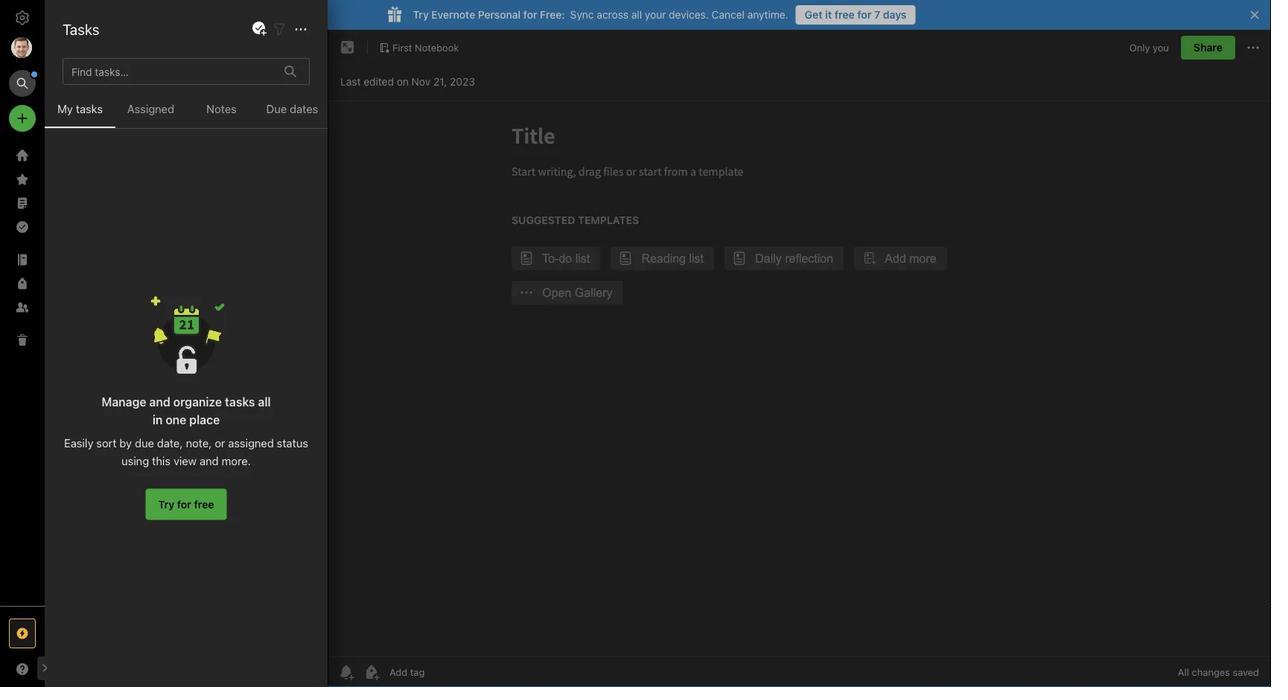 Task type: describe. For each thing, give the bounding box(es) containing it.
saved
[[1233, 667, 1260, 678]]

my tasks
[[57, 102, 103, 115]]

add tag image
[[363, 664, 381, 682]]

you
[[1153, 42, 1170, 53]]

last
[[340, 76, 361, 88]]

tasks inside button
[[76, 102, 103, 115]]

days
[[883, 9, 907, 21]]

untitled
[[64, 115, 103, 127]]

evernote
[[432, 9, 475, 21]]

home image
[[13, 147, 31, 165]]

first notebook button
[[374, 37, 464, 58]]

account image
[[11, 37, 32, 58]]

try for free button
[[146, 489, 227, 520]]

assigned button
[[115, 100, 186, 128]]

try evernote personal for free: sync across all your devices. cancel anytime.
[[413, 9, 789, 21]]

7
[[875, 9, 881, 21]]

Filter tasks field
[[270, 20, 288, 38]]

Find tasks… text field
[[66, 59, 276, 84]]

click to expand image
[[38, 660, 50, 678]]

date,
[[157, 437, 183, 450]]

edited
[[364, 76, 394, 88]]

free for it
[[835, 9, 855, 21]]

first
[[393, 42, 412, 53]]

settings image
[[13, 9, 31, 27]]

WHAT'S NEW field
[[0, 658, 45, 682]]

for for 7
[[858, 9, 872, 21]]

free:
[[540, 9, 565, 21]]

my tasks button
[[45, 100, 115, 128]]

Note Editor text field
[[329, 101, 1272, 657]]

nov
[[412, 76, 431, 88]]

only
[[1130, 42, 1151, 53]]

share button
[[1181, 36, 1236, 60]]

this
[[152, 455, 171, 468]]

last edited on nov 21, 2023
[[340, 76, 475, 88]]

first notebook
[[393, 42, 459, 53]]

assigned
[[228, 437, 274, 450]]

note
[[70, 76, 92, 89]]

21,
[[434, 76, 447, 88]]

0 horizontal spatial notes
[[77, 45, 118, 62]]

more.
[[222, 455, 251, 468]]

status
[[277, 437, 308, 450]]

all
[[1178, 667, 1190, 678]]

and inside manage and organize tasks all in one place
[[149, 395, 170, 409]]

place
[[189, 413, 220, 427]]

it
[[826, 9, 832, 21]]

due dates button
[[257, 100, 328, 128]]

untitled button
[[45, 101, 328, 191]]

due
[[135, 437, 154, 450]]

or
[[215, 437, 225, 450]]

Account field
[[0, 33, 45, 63]]

manage
[[102, 395, 146, 409]]

filter tasks image
[[270, 21, 288, 38]]

across
[[597, 9, 629, 21]]

due dates
[[266, 102, 318, 115]]

More actions and view options field
[[288, 20, 310, 38]]

only you
[[1130, 42, 1170, 53]]

note,
[[186, 437, 212, 450]]

1 note
[[63, 76, 92, 89]]

note window element
[[329, 30, 1272, 688]]

get
[[805, 9, 823, 21]]

tasks inside manage and organize tasks all in one place
[[225, 395, 255, 409]]



Task type: vqa. For each thing, say whether or not it's contained in the screenshot.
this
yes



Task type: locate. For each thing, give the bounding box(es) containing it.
tree
[[0, 144, 45, 606]]

1 vertical spatial try
[[158, 498, 175, 511]]

for inside button
[[177, 498, 191, 511]]

assigned
[[127, 102, 174, 115]]

for for free:
[[524, 9, 538, 21]]

0 horizontal spatial all
[[258, 395, 271, 409]]

tasks right my
[[76, 102, 103, 115]]

notes
[[77, 45, 118, 62], [207, 102, 237, 115]]

more actions and view options image
[[292, 21, 310, 38]]

1
[[63, 76, 67, 89]]

for inside 'button'
[[858, 9, 872, 21]]

free right it
[[835, 9, 855, 21]]

easily
[[64, 437, 93, 450]]

and down note,
[[200, 455, 219, 468]]

tasks right organize
[[225, 395, 255, 409]]

for down view
[[177, 498, 191, 511]]

0 horizontal spatial for
[[177, 498, 191, 511]]

1 horizontal spatial tasks
[[225, 395, 255, 409]]

0 vertical spatial tasks
[[76, 102, 103, 115]]

0 vertical spatial and
[[149, 395, 170, 409]]

and up "in"
[[149, 395, 170, 409]]

try
[[413, 9, 429, 21], [158, 498, 175, 511]]

1 horizontal spatial and
[[200, 455, 219, 468]]

and inside easily sort by due date, note, or assigned status using this view and more.
[[200, 455, 219, 468]]

dates
[[290, 102, 318, 115]]

due
[[266, 102, 287, 115]]

1 horizontal spatial notes
[[207, 102, 237, 115]]

anytime.
[[748, 9, 789, 21]]

try for try evernote personal for free: sync across all your devices. cancel anytime.
[[413, 9, 429, 21]]

0 vertical spatial all
[[632, 9, 642, 21]]

in
[[153, 413, 163, 427]]

1 horizontal spatial free
[[835, 9, 855, 21]]

on
[[397, 76, 409, 88]]

free inside button
[[194, 498, 214, 511]]

expand note image
[[339, 39, 357, 57]]

sort
[[96, 437, 117, 450]]

free inside 'button'
[[835, 9, 855, 21]]

my
[[57, 102, 73, 115]]

all changes saved
[[1178, 667, 1260, 678]]

add a reminder image
[[337, 664, 355, 682]]

all
[[632, 9, 642, 21], [258, 395, 271, 409]]

1 horizontal spatial try
[[413, 9, 429, 21]]

0 horizontal spatial and
[[149, 395, 170, 409]]

1 horizontal spatial all
[[632, 9, 642, 21]]

1 horizontal spatial for
[[524, 9, 538, 21]]

try inside try for free button
[[158, 498, 175, 511]]

personal
[[478, 9, 521, 21]]

free down view
[[194, 498, 214, 511]]

2 horizontal spatial for
[[858, 9, 872, 21]]

by
[[120, 437, 132, 450]]

tasks
[[76, 102, 103, 115], [225, 395, 255, 409]]

1 vertical spatial notes
[[207, 102, 237, 115]]

changes
[[1192, 667, 1231, 678]]

get it free for 7 days button
[[796, 5, 916, 25]]

notes down tasks
[[77, 45, 118, 62]]

all inside manage and organize tasks all in one place
[[258, 395, 271, 409]]

and
[[149, 395, 170, 409], [200, 455, 219, 468]]

1 vertical spatial and
[[200, 455, 219, 468]]

view
[[174, 455, 197, 468]]

using
[[122, 455, 149, 468]]

1 vertical spatial tasks
[[225, 395, 255, 409]]

for left free:
[[524, 9, 538, 21]]

cancel
[[712, 9, 745, 21]]

for
[[524, 9, 538, 21], [858, 9, 872, 21], [177, 498, 191, 511]]

upgrade image
[[13, 625, 31, 643]]

0 horizontal spatial free
[[194, 498, 214, 511]]

your
[[645, 9, 666, 21]]

0 vertical spatial free
[[835, 9, 855, 21]]

new task image
[[250, 20, 268, 38]]

0 vertical spatial notes
[[77, 45, 118, 62]]

one
[[166, 413, 186, 427]]

tasks
[[63, 20, 99, 38]]

notebook
[[415, 42, 459, 53]]

notes button
[[186, 100, 257, 128]]

0 horizontal spatial try
[[158, 498, 175, 511]]

1 vertical spatial all
[[258, 395, 271, 409]]

try for try for free
[[158, 498, 175, 511]]

try for free
[[158, 498, 214, 511]]

free
[[835, 9, 855, 21], [194, 498, 214, 511]]

for left the "7"
[[858, 9, 872, 21]]

manage and organize tasks all in one place
[[102, 395, 271, 427]]

share
[[1194, 41, 1223, 54]]

notes left the due
[[207, 102, 237, 115]]

2023
[[450, 76, 475, 88]]

devices.
[[669, 9, 709, 21]]

free for for
[[194, 498, 214, 511]]

0 vertical spatial try
[[413, 9, 429, 21]]

sync
[[570, 9, 594, 21]]

try left evernote
[[413, 9, 429, 21]]

get it free for 7 days
[[805, 9, 907, 21]]

all left the your
[[632, 9, 642, 21]]

try down "this"
[[158, 498, 175, 511]]

0 horizontal spatial tasks
[[76, 102, 103, 115]]

1 vertical spatial free
[[194, 498, 214, 511]]

all up the assigned at the left of page
[[258, 395, 271, 409]]

easily sort by due date, note, or assigned status using this view and more.
[[64, 437, 308, 468]]

organize
[[173, 395, 222, 409]]

notes inside 'button'
[[207, 102, 237, 115]]



